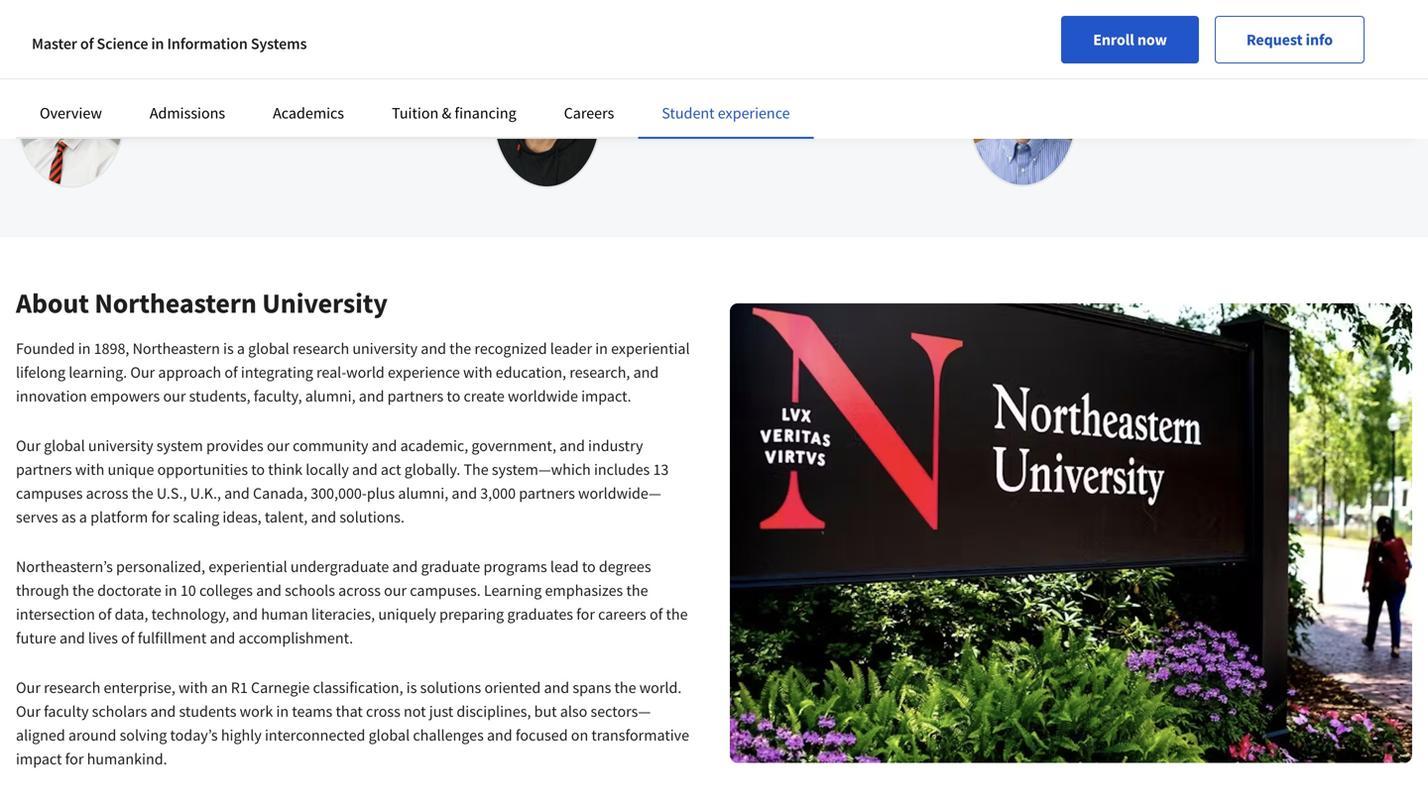 Task type: vqa. For each thing, say whether or not it's contained in the screenshot.
list containing Master of Computer Science in Data Science
no



Task type: describe. For each thing, give the bounding box(es) containing it.
system
[[157, 436, 203, 456]]

the down 'degrees'
[[627, 581, 648, 601]]

graduate inside associate teaching professor - seattle,  graduate school of engineering
[[1319, 72, 1372, 90]]

with inside our global university system provides our community and academic, government, and industry partners with unique opportunities to think locally and act globally. the system—which includes 13 campuses across the u.s., u.k., and canada, 300,000-plus alumni, and 3,000 partners worldwide— serves as a platform for scaling ideas, talent, and solutions.
[[75, 460, 104, 480]]

university
[[262, 286, 388, 321]]

innovation
[[16, 387, 87, 406]]

research inside our research enterprise, with an r1 carnegie classification, is solutions oriented and spans the world. our faculty scholars and students work in teams that cross not just disciplines, but also sectors— aligned around solving today's highly interconnected global challenges and focused on transformative impact for humankind.
[[44, 678, 100, 698]]

master
[[32, 34, 77, 54]]

with inside founded in 1898, northeastern is a global research university and the recognized leader in experiential lifelong learning. our approach of integrating real-world experience with education, research, and innovation empowers our students, faculty, alumni, and partners to create worldwide impact.
[[463, 363, 493, 383]]

technology,
[[151, 605, 229, 625]]

impact.
[[582, 387, 632, 406]]

northeastern's
[[16, 557, 113, 577]]

info
[[1306, 30, 1334, 50]]

careers
[[598, 605, 647, 625]]

fulfillment
[[138, 629, 207, 649]]

associate teaching professor - seattle,  graduate school of engineering
[[1094, 72, 1372, 110]]

1 horizontal spatial experience
[[718, 103, 790, 123]]

but
[[534, 702, 557, 722]]

recognized
[[475, 339, 547, 359]]

think
[[268, 460, 303, 480]]

for inside northeastern's personalized, experiential undergraduate and graduate programs lead to degrees through the doctorate in 10 colleges and schools across our campuses. learning emphasizes the intersection of data, technology, and human literacies, uniquely preparing graduates for careers of the future and lives of fulfillment and accomplishment.
[[577, 605, 595, 625]]

u.s.,
[[157, 484, 187, 504]]

seattle,
[[1272, 72, 1316, 90]]

that
[[336, 702, 363, 722]]

and left recognized
[[421, 339, 446, 359]]

a inside our global university system provides our community and academic, government, and industry partners with unique opportunities to think locally and act globally. the system—which includes 13 campuses across the u.s., u.k., and canada, 300,000-plus alumni, and 3,000 partners worldwide— serves as a platform for scaling ideas, talent, and solutions.
[[79, 508, 87, 527]]

of down data,
[[121, 629, 134, 649]]

with inside our research enterprise, with an r1 carnegie classification, is solutions oriented and spans the world. our faculty scholars and students work in teams that cross not just disciplines, but also sectors— aligned around solving today's highly interconnected global challenges and focused on transformative impact for humankind.
[[179, 678, 208, 698]]

global inside our research enterprise, with an r1 carnegie classification, is solutions oriented and spans the world. our faculty scholars and students work in teams that cross not just disciplines, but also sectors— aligned around solving today's highly interconnected global challenges and focused on transformative impact for humankind.
[[369, 726, 410, 746]]

empowers
[[90, 387, 160, 406]]

tuition & financing
[[392, 103, 517, 123]]

accomplishment.
[[239, 629, 353, 649]]

is inside founded in 1898, northeastern is a global research university and the recognized leader in experiential lifelong learning. our approach of integrating real-world experience with education, research, and innovation empowers our students, faculty, alumni, and partners to create worldwide impact.
[[223, 339, 234, 359]]

in inside our research enterprise, with an r1 carnegie classification, is solutions oriented and spans the world. our faculty scholars and students work in teams that cross not just disciplines, but also sectors— aligned around solving today's highly interconnected global challenges and focused on transformative impact for humankind.
[[276, 702, 289, 722]]

degrees
[[599, 557, 651, 577]]

experience inside founded in 1898, northeastern is a global research university and the recognized leader in experiential lifelong learning. our approach of integrating real-world experience with education, research, and innovation empowers our students, faculty, alumni, and partners to create worldwide impact.
[[388, 363, 460, 383]]

and right research,
[[634, 363, 659, 383]]

canada,
[[253, 484, 308, 504]]

not
[[404, 702, 426, 722]]

science
[[97, 34, 148, 54]]

globally.
[[405, 460, 461, 480]]

our inside our global university system provides our community and academic, government, and industry partners with unique opportunities to think locally and act globally. the system—which includes 13 campuses across the u.s., u.k., and canada, 300,000-plus alumni, and 3,000 partners worldwide— serves as a platform for scaling ideas, talent, and solutions.
[[267, 436, 290, 456]]

faculty,
[[254, 387, 302, 406]]

across inside northeastern's personalized, experiential undergraduate and graduate programs lead to degrees through the doctorate in 10 colleges and schools across our campuses. learning emphasizes the intersection of data, technology, and human literacies, uniquely preparing graduates for careers of the future and lives of fulfillment and accomplishment.
[[338, 581, 381, 601]]

education,
[[496, 363, 567, 383]]

to inside our global university system provides our community and academic, government, and industry partners with unique opportunities to think locally and act globally. the system—which includes 13 campuses across the u.s., u.k., and canada, 300,000-plus alumni, and 3,000 partners worldwide— serves as a platform for scaling ideas, talent, and solutions.
[[251, 460, 265, 480]]

approach
[[158, 363, 221, 383]]

experiential inside northeastern's personalized, experiential undergraduate and graduate programs lead to degrees through the doctorate in 10 colleges and schools across our campuses. learning emphasizes the intersection of data, technology, and human literacies, uniquely preparing graduates for careers of the future and lives of fulfillment and accomplishment.
[[209, 557, 287, 577]]

founded
[[16, 339, 75, 359]]

plus
[[367, 484, 395, 504]]

andrei guschin
[[1094, 41, 1196, 61]]

careers link
[[564, 103, 614, 123]]

uniquely
[[378, 605, 436, 625]]

in left 1898, at the top left
[[78, 339, 91, 359]]

the inside founded in 1898, northeastern is a global research university and the recognized leader in experiential lifelong learning. our approach of integrating real-world experience with education, research, and innovation empowers our students, faculty, alumni, and partners to create worldwide impact.
[[450, 339, 472, 359]]

oriented
[[485, 678, 541, 698]]

engineering inside teaching professor,  multidisciplinary graduate engineering programs
[[142, 92, 211, 110]]

university inside founded in 1898, northeastern is a global research university and the recognized leader in experiential lifelong learning. our approach of integrating real-world experience with education, research, and innovation empowers our students, faculty, alumni, and partners to create worldwide impact.
[[353, 339, 418, 359]]

spans
[[573, 678, 611, 698]]

on
[[571, 726, 589, 746]]

to inside founded in 1898, northeastern is a global research university and the recognized leader in experiential lifelong learning. our approach of integrating real-world experience with education, research, and innovation empowers our students, faculty, alumni, and partners to create worldwide impact.
[[447, 387, 461, 406]]

guschin
[[1142, 41, 1196, 61]]

konstantopoulos
[[176, 41, 291, 61]]

carnegie
[[251, 678, 310, 698]]

now
[[1138, 30, 1168, 50]]

impact
[[16, 750, 62, 770]]

associate for associate teaching professor,  multidisciplinary graduate engineering programs
[[618, 72, 673, 90]]

of right "careers"
[[650, 605, 663, 625]]

as
[[61, 508, 76, 527]]

ideas,
[[223, 508, 262, 527]]

personalized,
[[116, 557, 205, 577]]

solving
[[120, 726, 167, 746]]

classification,
[[313, 678, 403, 698]]

3,000
[[480, 484, 516, 504]]

nicholas brown image
[[492, 40, 602, 189]]

in right science
[[151, 34, 164, 54]]

of inside associate teaching professor - seattle,  graduate school of engineering
[[1137, 92, 1149, 110]]

admissions link
[[150, 103, 225, 123]]

academics
[[273, 103, 344, 123]]

transformative
[[592, 726, 690, 746]]

multidisciplinary inside teaching professor,  multidisciplinary graduate engineering programs
[[257, 72, 354, 90]]

academics link
[[273, 103, 344, 123]]

2 horizontal spatial partners
[[519, 484, 575, 504]]

data,
[[115, 605, 148, 625]]

the right "careers"
[[666, 605, 688, 625]]

enroll now button
[[1062, 16, 1199, 64]]

student experience link
[[662, 103, 790, 123]]

our inside our global university system provides our community and academic, government, and industry partners with unique opportunities to think locally and act globally. the system—which includes 13 campuses across the u.s., u.k., and canada, 300,000-plus alumni, and 3,000 partners worldwide— serves as a platform for scaling ideas, talent, and solutions.
[[16, 436, 41, 456]]

across inside our global university system provides our community and academic, government, and industry partners with unique opportunities to think locally and act globally. the system—which includes 13 campuses across the u.s., u.k., and canada, 300,000-plus alumni, and 3,000 partners worldwide— serves as a platform for scaling ideas, talent, and solutions.
[[86, 484, 128, 504]]

alumni, inside our global university system provides our community and academic, government, and industry partners with unique opportunities to think locally and act globally. the system—which includes 13 campuses across the u.s., u.k., and canada, 300,000-plus alumni, and 3,000 partners worldwide— serves as a platform for scaling ideas, talent, and solutions.
[[398, 484, 449, 504]]

disciplines,
[[457, 702, 531, 722]]

government,
[[472, 436, 557, 456]]

and down intersection
[[60, 629, 85, 649]]

humankind.
[[87, 750, 167, 770]]

1898,
[[94, 339, 129, 359]]

financing
[[455, 103, 517, 123]]

our inside founded in 1898, northeastern is a global research university and the recognized leader in experiential lifelong learning. our approach of integrating real-world experience with education, research, and innovation empowers our students, faculty, alumni, and partners to create worldwide impact.
[[130, 363, 155, 383]]

request info button
[[1215, 16, 1365, 64]]

overview link
[[40, 103, 102, 123]]

a inside founded in 1898, northeastern is a global research university and the recognized leader in experiential lifelong learning. our approach of integrating real-world experience with education, research, and innovation empowers our students, faculty, alumni, and partners to create worldwide impact.
[[237, 339, 245, 359]]

-
[[1265, 72, 1269, 90]]

lifelong
[[16, 363, 66, 383]]

our research enterprise, with an r1 carnegie classification, is solutions oriented and spans the world. our faculty scholars and students work in teams that cross not just disciplines, but also sectors— aligned around solving today's highly interconnected global challenges and focused on transformative impact for humankind.
[[16, 678, 690, 770]]

graduate
[[421, 557, 481, 577]]

the inside our research enterprise, with an r1 carnegie classification, is solutions oriented and spans the world. our faculty scholars and students work in teams that cross not just disciplines, but also sectors— aligned around solving today's highly interconnected global challenges and focused on transformative impact for humankind.
[[615, 678, 637, 698]]

and up 'but'
[[544, 678, 570, 698]]

real-
[[316, 363, 346, 383]]

future
[[16, 629, 56, 649]]

master of science in information systems
[[32, 34, 307, 54]]

engineering inside associate teaching professor,  multidisciplinary graduate engineering programs
[[674, 92, 744, 110]]

our inside northeastern's personalized, experiential undergraduate and graduate programs lead to degrees through the doctorate in 10 colleges and schools across our campuses. learning emphasizes the intersection of data, technology, and human literacies, uniquely preparing graduates for careers of the future and lives of fulfillment and accomplishment.
[[384, 581, 407, 601]]

professor
[[1207, 72, 1262, 90]]

northeastern inside founded in 1898, northeastern is a global research university and the recognized leader in experiential lifelong learning. our approach of integrating real-world experience with education, research, and innovation empowers our students, faculty, alumni, and partners to create worldwide impact.
[[133, 339, 220, 359]]

and up "act"
[[372, 436, 397, 456]]

10
[[180, 581, 196, 601]]

13
[[653, 460, 669, 480]]

system—which
[[492, 460, 591, 480]]

graduate inside associate teaching professor,  multidisciplinary graduate engineering programs
[[618, 92, 672, 110]]

sectors—
[[591, 702, 651, 722]]

integrating
[[241, 363, 313, 383]]

challenges
[[413, 726, 484, 746]]

enroll now
[[1094, 30, 1168, 50]]

unique
[[108, 460, 154, 480]]

1 vertical spatial partners
[[16, 460, 72, 480]]

and down the world
[[359, 387, 384, 406]]



Task type: locate. For each thing, give the bounding box(es) containing it.
1 horizontal spatial multidisciplinary
[[791, 72, 888, 90]]

1 horizontal spatial with
[[179, 678, 208, 698]]

for
[[151, 508, 170, 527], [577, 605, 595, 625], [65, 750, 84, 770]]

our
[[163, 387, 186, 406], [267, 436, 290, 456], [384, 581, 407, 601]]

scholars
[[92, 702, 147, 722]]

1 vertical spatial university
[[88, 436, 153, 456]]

experience right "student"
[[718, 103, 790, 123]]

0 horizontal spatial is
[[223, 339, 234, 359]]

programs inside teaching professor,  multidisciplinary graduate engineering programs
[[214, 92, 270, 110]]

0 vertical spatial a
[[237, 339, 245, 359]]

highly
[[221, 726, 262, 746]]

1 vertical spatial alumni,
[[398, 484, 449, 504]]

cross
[[366, 702, 401, 722]]

experiential inside founded in 1898, northeastern is a global research university and the recognized leader in experiential lifelong learning. our approach of integrating real-world experience with education, research, and innovation empowers our students, faculty, alumni, and partners to create worldwide impact.
[[611, 339, 690, 359]]

solutions.
[[340, 508, 405, 527]]

1 horizontal spatial associate
[[1094, 72, 1149, 90]]

0 vertical spatial our
[[163, 387, 186, 406]]

2 teaching from the left
[[676, 72, 728, 90]]

university up unique
[[88, 436, 153, 456]]

our up uniquely
[[384, 581, 407, 601]]

community
[[293, 436, 369, 456]]

engineering inside associate teaching professor - seattle,  graduate school of engineering
[[1151, 92, 1221, 110]]

0 vertical spatial alumni,
[[305, 387, 356, 406]]

1 horizontal spatial our
[[267, 436, 290, 456]]

1 multidisciplinary from the left
[[257, 72, 354, 90]]

northeastern
[[95, 286, 257, 321], [133, 339, 220, 359]]

programs
[[214, 92, 270, 110], [747, 92, 803, 110]]

with left unique
[[75, 460, 104, 480]]

request
[[1247, 30, 1303, 50]]

graduate inside teaching professor,  multidisciplinary graduate engineering programs
[[357, 72, 410, 90]]

associate for associate teaching professor - seattle,  graduate school of engineering
[[1094, 72, 1149, 90]]

300,000-
[[311, 484, 367, 504]]

our up think
[[267, 436, 290, 456]]

2 horizontal spatial our
[[384, 581, 407, 601]]

with left an at bottom left
[[179, 678, 208, 698]]

platform
[[90, 508, 148, 527]]

0 horizontal spatial a
[[79, 508, 87, 527]]

world
[[346, 363, 385, 383]]

experience right the world
[[388, 363, 460, 383]]

faculty
[[44, 702, 89, 722]]

0 vertical spatial experiential
[[611, 339, 690, 359]]

1 horizontal spatial for
[[151, 508, 170, 527]]

in
[[151, 34, 164, 54], [78, 339, 91, 359], [596, 339, 608, 359], [165, 581, 177, 601], [276, 702, 289, 722]]

just
[[429, 702, 454, 722]]

multidisciplinary
[[257, 72, 354, 90], [791, 72, 888, 90]]

1 horizontal spatial is
[[407, 678, 417, 698]]

across up platform
[[86, 484, 128, 504]]

1 horizontal spatial to
[[447, 387, 461, 406]]

programs down "konstantopoulos" at the top left of the page
[[214, 92, 270, 110]]

0 horizontal spatial engineering
[[142, 92, 211, 110]]

research up faculty
[[44, 678, 100, 698]]

0 vertical spatial across
[[86, 484, 128, 504]]

1 horizontal spatial graduate
[[618, 92, 672, 110]]

2 horizontal spatial for
[[577, 605, 595, 625]]

0 vertical spatial partners
[[388, 387, 444, 406]]

1 horizontal spatial a
[[237, 339, 245, 359]]

1 vertical spatial northeastern
[[133, 339, 220, 359]]

teaching professor,  multidisciplinary graduate engineering programs
[[142, 72, 410, 110]]

enroll
[[1094, 30, 1135, 50]]

2 vertical spatial to
[[582, 557, 596, 577]]

0 vertical spatial research
[[293, 339, 349, 359]]

student
[[662, 103, 715, 123]]

partners down system—which
[[519, 484, 575, 504]]

dino konstantopoulos image
[[16, 40, 126, 188]]

2 vertical spatial partners
[[519, 484, 575, 504]]

talent,
[[265, 508, 308, 527]]

1 vertical spatial to
[[251, 460, 265, 480]]

global up campuses
[[44, 436, 85, 456]]

0 horizontal spatial teaching
[[142, 72, 194, 90]]

teams
[[292, 702, 333, 722]]

2 vertical spatial our
[[384, 581, 407, 601]]

tuition
[[392, 103, 439, 123]]

0 vertical spatial for
[[151, 508, 170, 527]]

0 horizontal spatial to
[[251, 460, 265, 480]]

of right master
[[80, 34, 94, 54]]

1 vertical spatial global
[[44, 436, 85, 456]]

university up the world
[[353, 339, 418, 359]]

1 vertical spatial is
[[407, 678, 417, 698]]

students
[[179, 702, 237, 722]]

teaching up "student"
[[676, 72, 728, 90]]

university
[[353, 339, 418, 359], [88, 436, 153, 456]]

and down technology,
[[210, 629, 235, 649]]

to left think
[[251, 460, 265, 480]]

1 vertical spatial experiential
[[209, 557, 287, 577]]

schools
[[285, 581, 335, 601]]

2 multidisciplinary from the left
[[791, 72, 888, 90]]

of
[[80, 34, 94, 54], [1137, 92, 1149, 110], [225, 363, 238, 383], [98, 605, 112, 625], [650, 605, 663, 625], [121, 629, 134, 649]]

professor, down "konstantopoulos" at the top left of the page
[[197, 72, 254, 90]]

research,
[[570, 363, 630, 383]]

teaching for associate teaching professor,  multidisciplinary graduate engineering programs
[[676, 72, 728, 90]]

university inside our global university system provides our community and academic, government, and industry partners with unique opportunities to think locally and act globally. the system—which includes 13 campuses across the u.s., u.k., and canada, 300,000-plus alumni, and 3,000 partners worldwide— serves as a platform for scaling ideas, talent, and solutions.
[[88, 436, 153, 456]]

is up students,
[[223, 339, 234, 359]]

2 programs from the left
[[747, 92, 803, 110]]

partners inside founded in 1898, northeastern is a global research university and the recognized leader in experiential lifelong learning. our approach of integrating real-world experience with education, research, and innovation empowers our students, faculty, alumni, and partners to create worldwide impact.
[[388, 387, 444, 406]]

0 horizontal spatial alumni,
[[305, 387, 356, 406]]

lead
[[551, 557, 579, 577]]

teaching
[[142, 72, 194, 90], [676, 72, 728, 90], [1152, 72, 1204, 90]]

the down northeastern's at the bottom
[[72, 581, 94, 601]]

1 vertical spatial across
[[338, 581, 381, 601]]

0 horizontal spatial graduate
[[357, 72, 410, 90]]

partners up academic,
[[388, 387, 444, 406]]

professor, inside teaching professor,  multidisciplinary graduate engineering programs
[[197, 72, 254, 90]]

2 horizontal spatial teaching
[[1152, 72, 1204, 90]]

to left create
[[447, 387, 461, 406]]

of right school
[[1137, 92, 1149, 110]]

andrei
[[1094, 41, 1138, 61]]

students,
[[189, 387, 251, 406]]

associate
[[618, 72, 673, 90], [1094, 72, 1149, 90]]

serves
[[16, 508, 58, 527]]

1 horizontal spatial university
[[353, 339, 418, 359]]

1 programs from the left
[[214, 92, 270, 110]]

1 horizontal spatial teaching
[[676, 72, 728, 90]]

enterprise,
[[104, 678, 175, 698]]

1 horizontal spatial programs
[[747, 92, 803, 110]]

1 associate from the left
[[618, 72, 673, 90]]

and down the
[[452, 484, 477, 504]]

graduate down info
[[1319, 72, 1372, 90]]

0 horizontal spatial our
[[163, 387, 186, 406]]

0 horizontal spatial multidisciplinary
[[257, 72, 354, 90]]

is inside our research enterprise, with an r1 carnegie classification, is solutions oriented and spans the world. our faculty scholars and students work in teams that cross not just disciplines, but also sectors— aligned around solving today's highly interconnected global challenges and focused on transformative impact for humankind.
[[407, 678, 417, 698]]

solutions
[[420, 678, 481, 698]]

1 vertical spatial our
[[267, 436, 290, 456]]

founded in 1898, northeastern is a global research university and the recognized leader in experiential lifelong learning. our approach of integrating real-world experience with education, research, and innovation empowers our students, faculty, alumni, and partners to create worldwide impact.
[[16, 339, 690, 406]]

0 horizontal spatial professor,
[[197, 72, 254, 90]]

is up not
[[407, 678, 417, 698]]

teaching inside associate teaching professor,  multidisciplinary graduate engineering programs
[[676, 72, 728, 90]]

1 horizontal spatial engineering
[[674, 92, 744, 110]]

engineering
[[142, 92, 211, 110], [674, 92, 744, 110], [1151, 92, 1221, 110]]

0 vertical spatial university
[[353, 339, 418, 359]]

for inside our global university system provides our community and academic, government, and industry partners with unique opportunities to think locally and act globally. the system—which includes 13 campuses across the u.s., u.k., and canada, 300,000-plus alumni, and 3,000 partners worldwide— serves as a platform for scaling ideas, talent, and solutions.
[[151, 508, 170, 527]]

in left 10
[[165, 581, 177, 601]]

2 horizontal spatial to
[[582, 557, 596, 577]]

request info
[[1247, 30, 1334, 50]]

of up lives
[[98, 605, 112, 625]]

2 vertical spatial with
[[179, 678, 208, 698]]

teaching inside teaching professor,  multidisciplinary graduate engineering programs
[[142, 72, 194, 90]]

1 vertical spatial research
[[44, 678, 100, 698]]

teaching for associate teaching professor - seattle,  graduate school of engineering
[[1152, 72, 1204, 90]]

programs inside associate teaching professor,  multidisciplinary graduate engineering programs
[[747, 92, 803, 110]]

the
[[464, 460, 489, 480]]

in up research,
[[596, 339, 608, 359]]

and down 300,000-
[[311, 508, 337, 527]]

0 horizontal spatial for
[[65, 750, 84, 770]]

the
[[450, 339, 472, 359], [132, 484, 153, 504], [72, 581, 94, 601], [627, 581, 648, 601], [666, 605, 688, 625], [615, 678, 637, 698]]

and up solving
[[150, 702, 176, 722]]

dino
[[142, 41, 173, 61]]

0 vertical spatial to
[[447, 387, 461, 406]]

0 horizontal spatial experience
[[388, 363, 460, 383]]

alumni, down real-
[[305, 387, 356, 406]]

human
[[261, 605, 308, 625]]

0 horizontal spatial partners
[[16, 460, 72, 480]]

1 horizontal spatial experiential
[[611, 339, 690, 359]]

to up emphasizes
[[582, 557, 596, 577]]

northeastern's personalized, experiential undergraduate and graduate programs lead to degrees through the doctorate in 10 colleges and schools across our campuses. learning emphasizes the intersection of data, technology, and human literacies, uniquely preparing graduates for careers of the future and lives of fulfillment and accomplishment.
[[16, 557, 688, 649]]

1 horizontal spatial across
[[338, 581, 381, 601]]

and down disciplines,
[[487, 726, 513, 746]]

1 vertical spatial experience
[[388, 363, 460, 383]]

of inside founded in 1898, northeastern is a global research university and the recognized leader in experiential lifelong learning. our approach of integrating real-world experience with education, research, and innovation empowers our students, faculty, alumni, and partners to create worldwide impact.
[[225, 363, 238, 383]]

1 teaching from the left
[[142, 72, 194, 90]]

learning.
[[69, 363, 127, 383]]

leader
[[550, 339, 592, 359]]

associate inside associate teaching professor - seattle,  graduate school of engineering
[[1094, 72, 1149, 90]]

in inside northeastern's personalized, experiential undergraduate and graduate programs lead to degrees through the doctorate in 10 colleges and schools across our campuses. learning emphasizes the intersection of data, technology, and human literacies, uniquely preparing graduates for careers of the future and lives of fulfillment and accomplishment.
[[165, 581, 177, 601]]

alumni, inside founded in 1898, northeastern is a global research university and the recognized leader in experiential lifelong learning. our approach of integrating real-world experience with education, research, and innovation empowers our students, faculty, alumni, and partners to create worldwide impact.
[[305, 387, 356, 406]]

for inside our research enterprise, with an r1 carnegie classification, is solutions oriented and spans the world. our faculty scholars and students work in teams that cross not just disciplines, but also sectors— aligned around solving today's highly interconnected global challenges and focused on transformative impact for humankind.
[[65, 750, 84, 770]]

provides
[[206, 436, 264, 456]]

global down cross
[[369, 726, 410, 746]]

careers
[[564, 103, 614, 123]]

a right as
[[79, 508, 87, 527]]

global
[[248, 339, 289, 359], [44, 436, 85, 456], [369, 726, 410, 746]]

0 vertical spatial is
[[223, 339, 234, 359]]

1 vertical spatial for
[[577, 605, 595, 625]]

aligned
[[16, 726, 65, 746]]

and
[[421, 339, 446, 359], [634, 363, 659, 383], [359, 387, 384, 406], [372, 436, 397, 456], [560, 436, 585, 456], [352, 460, 378, 480], [224, 484, 250, 504], [452, 484, 477, 504], [311, 508, 337, 527], [392, 557, 418, 577], [256, 581, 282, 601], [232, 605, 258, 625], [60, 629, 85, 649], [210, 629, 235, 649], [544, 678, 570, 698], [150, 702, 176, 722], [487, 726, 513, 746]]

our inside founded in 1898, northeastern is a global research university and the recognized leader in experiential lifelong learning. our approach of integrating real-world experience with education, research, and innovation empowers our students, faculty, alumni, and partners to create worldwide impact.
[[163, 387, 186, 406]]

0 horizontal spatial global
[[44, 436, 85, 456]]

associate inside associate teaching professor,  multidisciplinary graduate engineering programs
[[618, 72, 673, 90]]

to
[[447, 387, 461, 406], [251, 460, 265, 480], [582, 557, 596, 577]]

the down unique
[[132, 484, 153, 504]]

research inside founded in 1898, northeastern is a global research university and the recognized leader in experiential lifelong learning. our approach of integrating real-world experience with education, research, and innovation empowers our students, faculty, alumni, and partners to create worldwide impact.
[[293, 339, 349, 359]]

professor, inside associate teaching professor,  multidisciplinary graduate engineering programs
[[731, 72, 788, 90]]

also
[[560, 702, 588, 722]]

to inside northeastern's personalized, experiential undergraduate and graduate programs lead to degrees through the doctorate in 10 colleges and schools across our campuses. learning emphasizes the intersection of data, technology, and human literacies, uniquely preparing graduates for careers of the future and lives of fulfillment and accomplishment.
[[582, 557, 596, 577]]

preparing
[[440, 605, 504, 625]]

experience
[[718, 103, 790, 123], [388, 363, 460, 383]]

for down around
[[65, 750, 84, 770]]

create
[[464, 387, 505, 406]]

opportunities
[[157, 460, 248, 480]]

work
[[240, 702, 273, 722]]

teaching inside associate teaching professor - seattle,  graduate school of engineering
[[1152, 72, 1204, 90]]

2 associate from the left
[[1094, 72, 1149, 90]]

includes
[[594, 460, 650, 480]]

2 professor, from the left
[[731, 72, 788, 90]]

a up integrating
[[237, 339, 245, 359]]

2 horizontal spatial global
[[369, 726, 410, 746]]

worldwide
[[508, 387, 578, 406]]

and up system—which
[[560, 436, 585, 456]]

3 teaching from the left
[[1152, 72, 1204, 90]]

1 horizontal spatial global
[[248, 339, 289, 359]]

2 horizontal spatial engineering
[[1151, 92, 1221, 110]]

is
[[223, 339, 234, 359], [407, 678, 417, 698]]

through
[[16, 581, 69, 601]]

global up integrating
[[248, 339, 289, 359]]

professor, up student experience
[[731, 72, 788, 90]]

our down approach
[[163, 387, 186, 406]]

industry
[[588, 436, 643, 456]]

multidisciplinary inside associate teaching professor,  multidisciplinary graduate engineering programs
[[791, 72, 888, 90]]

across up literacies,
[[338, 581, 381, 601]]

1 engineering from the left
[[142, 92, 211, 110]]

1 horizontal spatial partners
[[388, 387, 444, 406]]

tuition & financing link
[[392, 103, 517, 123]]

graduate up tuition
[[357, 72, 410, 90]]

0 vertical spatial northeastern
[[95, 286, 257, 321]]

programs right "student"
[[747, 92, 803, 110]]

for down emphasizes
[[577, 605, 595, 625]]

in down carnegie
[[276, 702, 289, 722]]

global inside our global university system provides our community and academic, government, and industry partners with unique opportunities to think locally and act globally. the system—which includes 13 campuses across the u.s., u.k., and canada, 300,000-plus alumni, and 3,000 partners worldwide— serves as a platform for scaling ideas, talent, and solutions.
[[44, 436, 85, 456]]

1 vertical spatial with
[[75, 460, 104, 480]]

2 horizontal spatial with
[[463, 363, 493, 383]]

2 vertical spatial for
[[65, 750, 84, 770]]

0 vertical spatial experience
[[718, 103, 790, 123]]

1 professor, from the left
[[197, 72, 254, 90]]

0 horizontal spatial across
[[86, 484, 128, 504]]

the up sectors—
[[615, 678, 637, 698]]

and left graduate
[[392, 557, 418, 577]]

0 horizontal spatial research
[[44, 678, 100, 698]]

2 horizontal spatial graduate
[[1319, 72, 1372, 90]]

for for also
[[65, 750, 84, 770]]

world.
[[640, 678, 682, 698]]

3 engineering from the left
[[1151, 92, 1221, 110]]

2 engineering from the left
[[674, 92, 744, 110]]

r1
[[231, 678, 248, 698]]

and left "act"
[[352, 460, 378, 480]]

0 horizontal spatial programs
[[214, 92, 270, 110]]

associate up school
[[1094, 72, 1149, 90]]

the left recognized
[[450, 339, 472, 359]]

global inside founded in 1898, northeastern is a global research university and the recognized leader in experiential lifelong learning. our approach of integrating real-world experience with education, research, and innovation empowers our students, faculty, alumni, and partners to create worldwide impact.
[[248, 339, 289, 359]]

2 vertical spatial global
[[369, 726, 410, 746]]

graduate right careers
[[618, 92, 672, 110]]

of up students,
[[225, 363, 238, 383]]

0 horizontal spatial university
[[88, 436, 153, 456]]

scaling
[[173, 508, 219, 527]]

andrei guschin image
[[968, 40, 1079, 187]]

0 horizontal spatial experiential
[[209, 557, 287, 577]]

1 horizontal spatial professor,
[[731, 72, 788, 90]]

about
[[16, 286, 89, 321]]

1 horizontal spatial alumni,
[[398, 484, 449, 504]]

today's
[[170, 726, 218, 746]]

and up ideas,
[[224, 484, 250, 504]]

and up human
[[256, 581, 282, 601]]

for for u.s.,
[[151, 508, 170, 527]]

partners up campuses
[[16, 460, 72, 480]]

locally
[[306, 460, 349, 480]]

learning
[[484, 581, 542, 601]]

act
[[381, 460, 401, 480]]

the inside our global university system provides our community and academic, government, and industry partners with unique opportunities to think locally and act globally. the system—which includes 13 campuses across the u.s., u.k., and canada, 300,000-plus alumni, and 3,000 partners worldwide— serves as a platform for scaling ideas, talent, and solutions.
[[132, 484, 153, 504]]

0 horizontal spatial associate
[[618, 72, 673, 90]]

0 vertical spatial global
[[248, 339, 289, 359]]

associate up "student"
[[618, 72, 673, 90]]

1 horizontal spatial research
[[293, 339, 349, 359]]

for down u.s.,
[[151, 508, 170, 527]]

teaching down "guschin"
[[1152, 72, 1204, 90]]

teaching down dino
[[142, 72, 194, 90]]

alumni, down globally.
[[398, 484, 449, 504]]

campuses
[[16, 484, 83, 504]]

about northeastern university
[[16, 286, 388, 321]]

and down colleges
[[232, 605, 258, 625]]

0 horizontal spatial with
[[75, 460, 104, 480]]

experiential up colleges
[[209, 557, 287, 577]]

intersection
[[16, 605, 95, 625]]

0 vertical spatial with
[[463, 363, 493, 383]]

experiential up research,
[[611, 339, 690, 359]]

1 vertical spatial a
[[79, 508, 87, 527]]

research up real-
[[293, 339, 349, 359]]

with up create
[[463, 363, 493, 383]]



